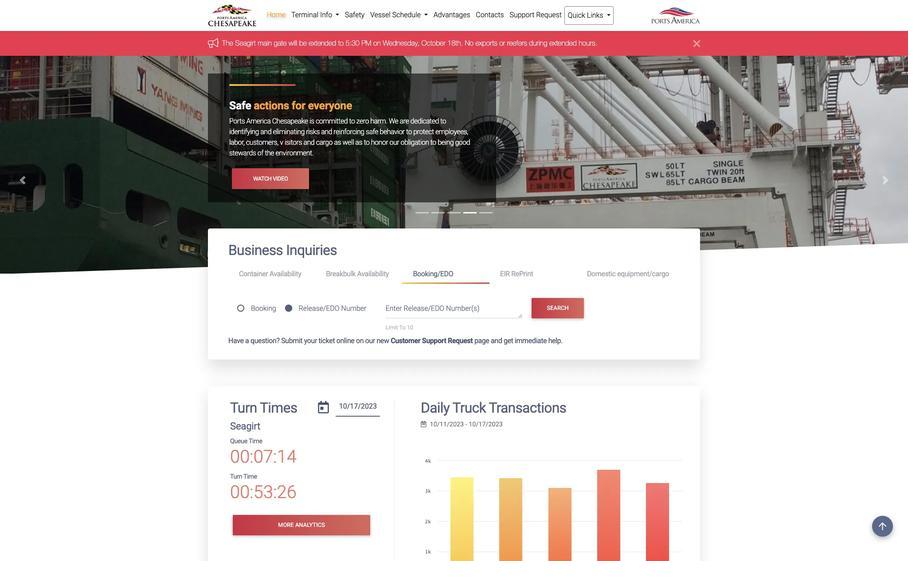 Task type: vqa. For each thing, say whether or not it's contained in the screenshot.
'Terminal' in the terminal tariff LINK
no



Task type: describe. For each thing, give the bounding box(es) containing it.
submit
[[281, 337, 303, 345]]

search
[[547, 305, 569, 312]]

customer
[[391, 337, 421, 345]]

for
[[292, 100, 305, 112]]

cargo
[[316, 139, 333, 147]]

will
[[289, 39, 297, 47]]

0 vertical spatial request
[[536, 11, 562, 19]]

reinforcing
[[334, 128, 364, 136]]

1 vertical spatial seagirt
[[230, 421, 260, 432]]

to left being
[[431, 139, 436, 147]]

and left get on the bottom right
[[491, 337, 502, 345]]

harm.
[[370, 117, 387, 126]]

are
[[400, 117, 409, 126]]

more
[[278, 523, 294, 529]]

availability for container availability
[[270, 270, 301, 279]]

contacts link
[[473, 6, 507, 24]]

ports america chesapeake is committed to zero harm. we are dedicated to identifying and                         eliminating risks and reinforcing safe behavior to protect employees, labor, customers, v                         isitors and cargo as well as to honor our obligation to being good stewards of the environment.
[[229, 117, 470, 158]]

v
[[280, 139, 283, 147]]

everyone
[[308, 100, 352, 112]]

inquiries
[[286, 242, 337, 259]]

eir
[[500, 270, 510, 279]]

to down are
[[406, 128, 412, 136]]

the seagirt main gate will be extended to 5:30 pm on wednesday, october 18th.  no exports or reefers during extended hours. alert
[[0, 31, 908, 56]]

enter release/edo number(s)
[[386, 305, 480, 313]]

main
[[258, 39, 272, 47]]

1 vertical spatial request
[[448, 337, 473, 345]]

the seagirt main gate will be extended to 5:30 pm on wednesday, october 18th.  no exports or reefers during extended hours.
[[222, 39, 597, 47]]

times
[[260, 400, 297, 417]]

safe
[[229, 100, 251, 112]]

behavior
[[380, 128, 405, 136]]

turn times
[[230, 400, 297, 417]]

and down risks
[[304, 139, 315, 147]]

turn for turn times
[[230, 400, 257, 417]]

reprint
[[512, 270, 533, 279]]

transactions
[[489, 400, 567, 417]]

being
[[438, 139, 454, 147]]

1 vertical spatial our
[[365, 337, 375, 345]]

to inside alert
[[338, 39, 344, 47]]

limit
[[386, 325, 398, 331]]

close image
[[694, 38, 700, 49]]

booking
[[251, 305, 276, 313]]

home link
[[264, 6, 289, 24]]

environment.
[[276, 149, 314, 158]]

protect
[[413, 128, 434, 136]]

is
[[310, 117, 314, 126]]

1 horizontal spatial release/edo
[[404, 305, 444, 313]]

0 horizontal spatial support
[[422, 337, 446, 345]]

online
[[337, 337, 355, 345]]

your
[[304, 337, 317, 345]]

main content containing 00:07:14
[[201, 229, 707, 562]]

well
[[343, 139, 354, 147]]

-
[[466, 421, 467, 429]]

on inside alert
[[373, 39, 381, 47]]

number(s)
[[446, 305, 480, 313]]

ports
[[229, 117, 245, 126]]

search button
[[532, 298, 584, 319]]

business
[[228, 242, 283, 259]]

new
[[377, 337, 389, 345]]

exports
[[476, 39, 498, 47]]

chesapeake
[[272, 117, 308, 126]]

contacts
[[476, 11, 504, 19]]

calendar day image
[[318, 402, 329, 414]]

customers,
[[246, 139, 279, 147]]

eir reprint
[[500, 270, 533, 279]]

honor
[[371, 139, 388, 147]]

or
[[499, 39, 505, 47]]

labor,
[[229, 139, 245, 147]]

quick links link
[[565, 6, 614, 25]]

pm
[[362, 39, 371, 47]]

00:07:14
[[230, 447, 297, 468]]

10/11/2023 - 10/17/2023
[[430, 421, 503, 429]]

watch video
[[253, 176, 288, 182]]

no
[[465, 39, 474, 47]]

breakbulk
[[326, 270, 356, 279]]

stewards
[[229, 149, 256, 158]]

page
[[475, 337, 489, 345]]

the
[[265, 149, 274, 158]]

identifying
[[229, 128, 259, 136]]

have
[[228, 337, 244, 345]]

to
[[399, 325, 406, 331]]

committed
[[316, 117, 348, 126]]

customer support request link
[[391, 337, 473, 345]]

domestic
[[587, 270, 616, 279]]

1 extended from the left
[[309, 39, 336, 47]]

dedicated
[[411, 117, 439, 126]]

breakbulk availability link
[[315, 266, 402, 283]]

zero
[[356, 117, 369, 126]]

10/17/2023
[[469, 421, 503, 429]]

availability for breakbulk availability
[[357, 270, 389, 279]]

wednesday,
[[383, 39, 420, 47]]

safety
[[345, 11, 365, 19]]



Task type: locate. For each thing, give the bounding box(es) containing it.
be
[[299, 39, 307, 47]]

safety image
[[0, 56, 908, 448]]

support request link
[[507, 6, 565, 24]]

hours.
[[579, 39, 597, 47]]

and up cargo
[[321, 128, 332, 136]]

time inside queue time 00:07:14
[[249, 438, 262, 446]]

more analytics link
[[233, 516, 370, 536]]

2 extended from the left
[[549, 39, 577, 47]]

2 as from the left
[[355, 139, 362, 147]]

5:30
[[346, 39, 360, 47]]

a
[[245, 337, 249, 345]]

1 as from the left
[[334, 139, 341, 147]]

to
[[338, 39, 344, 47], [349, 117, 355, 126], [441, 117, 446, 126], [406, 128, 412, 136], [364, 139, 370, 147], [431, 139, 436, 147]]

our left "new"
[[365, 337, 375, 345]]

eliminating
[[273, 128, 305, 136]]

request
[[536, 11, 562, 19], [448, 337, 473, 345]]

turn up queue
[[230, 400, 257, 417]]

2 availability from the left
[[357, 270, 389, 279]]

to left zero
[[349, 117, 355, 126]]

1 horizontal spatial as
[[355, 139, 362, 147]]

actions
[[254, 100, 289, 112]]

2 turn from the top
[[230, 474, 242, 481]]

1 horizontal spatial on
[[373, 39, 381, 47]]

seagirt
[[235, 39, 256, 47], [230, 421, 260, 432]]

turn up 00:53:26
[[230, 474, 242, 481]]

1 vertical spatial time
[[243, 474, 257, 481]]

extended right during
[[549, 39, 577, 47]]

as right well
[[355, 139, 362, 147]]

1 vertical spatial turn
[[230, 474, 242, 481]]

main content
[[201, 229, 707, 562]]

support
[[510, 11, 535, 19], [422, 337, 446, 345]]

obligation
[[401, 139, 429, 147]]

vessel
[[370, 11, 391, 19]]

as left well
[[334, 139, 341, 147]]

container availability link
[[228, 266, 315, 283]]

turn for turn time 00:53:26
[[230, 474, 242, 481]]

and up customers,
[[260, 128, 271, 136]]

domestic equipment/cargo
[[587, 270, 669, 279]]

10
[[407, 325, 413, 331]]

during
[[529, 39, 548, 47]]

release/edo
[[299, 305, 340, 313], [404, 305, 444, 313]]

container
[[239, 270, 268, 279]]

advantages link
[[431, 6, 473, 24]]

0 horizontal spatial request
[[448, 337, 473, 345]]

our
[[390, 139, 399, 147], [365, 337, 375, 345]]

1 vertical spatial support
[[422, 337, 446, 345]]

time inside turn time 00:53:26
[[243, 474, 257, 481]]

terminal
[[291, 11, 318, 19]]

schedule
[[392, 11, 421, 19]]

october
[[422, 39, 446, 47]]

info
[[320, 11, 332, 19]]

our inside the ports america chesapeake is committed to zero harm. we are dedicated to identifying and                         eliminating risks and reinforcing safe behavior to protect employees, labor, customers, v                         isitors and cargo as well as to honor our obligation to being good stewards of the environment.
[[390, 139, 399, 147]]

0 horizontal spatial on
[[356, 337, 364, 345]]

0 horizontal spatial as
[[334, 139, 341, 147]]

support right customer
[[422, 337, 446, 345]]

limit to 10
[[386, 325, 413, 331]]

0 vertical spatial turn
[[230, 400, 257, 417]]

release/edo number
[[299, 305, 367, 313]]

employees,
[[436, 128, 468, 136]]

more analytics
[[278, 523, 325, 529]]

0 horizontal spatial extended
[[309, 39, 336, 47]]

go to top image
[[872, 517, 893, 538]]

0 vertical spatial seagirt
[[235, 39, 256, 47]]

0 horizontal spatial our
[[365, 337, 375, 345]]

request left page
[[448, 337, 473, 345]]

business inquiries
[[228, 242, 337, 259]]

18th.
[[448, 39, 463, 47]]

availability down business inquiries
[[270, 270, 301, 279]]

release/edo up ticket
[[299, 305, 340, 313]]

1 horizontal spatial our
[[390, 139, 399, 147]]

booking/edo link
[[402, 266, 490, 284]]

ticket
[[319, 337, 335, 345]]

time up 00:53:26
[[243, 474, 257, 481]]

we
[[389, 117, 398, 126]]

safe actions for everyone
[[229, 100, 352, 112]]

domestic equipment/cargo link
[[577, 266, 680, 283]]

support up reefers
[[510, 11, 535, 19]]

turn inside turn time 00:53:26
[[230, 474, 242, 481]]

1 turn from the top
[[230, 400, 257, 417]]

0 vertical spatial on
[[373, 39, 381, 47]]

None text field
[[336, 400, 380, 417]]

our down behavior
[[390, 139, 399, 147]]

time right queue
[[249, 438, 262, 446]]

help.
[[548, 337, 563, 345]]

0 horizontal spatial availability
[[270, 270, 301, 279]]

daily
[[421, 400, 450, 417]]

the
[[222, 39, 233, 47]]

turn time 00:53:26
[[230, 474, 297, 503]]

risks
[[306, 128, 320, 136]]

to left 5:30
[[338, 39, 344, 47]]

get
[[504, 337, 513, 345]]

watch video link
[[232, 169, 309, 189]]

container availability
[[239, 270, 301, 279]]

bullhorn image
[[208, 38, 222, 48]]

question?
[[251, 337, 280, 345]]

0 vertical spatial support
[[510, 11, 535, 19]]

0 vertical spatial time
[[249, 438, 262, 446]]

seagirt up queue
[[230, 421, 260, 432]]

Enter Release/EDO Number(s) text field
[[386, 304, 523, 319]]

10/11/2023
[[430, 421, 464, 429]]

reefers
[[507, 39, 527, 47]]

video
[[273, 176, 288, 182]]

1 horizontal spatial request
[[536, 11, 562, 19]]

0 vertical spatial our
[[390, 139, 399, 147]]

number
[[341, 305, 367, 313]]

immediate
[[515, 337, 547, 345]]

support inside support request link
[[510, 11, 535, 19]]

home
[[267, 11, 286, 19]]

daily truck transactions
[[421, 400, 567, 417]]

links
[[587, 11, 603, 20]]

to up "employees,"
[[441, 117, 446, 126]]

on right pm
[[373, 39, 381, 47]]

seagirt right the the
[[235, 39, 256, 47]]

truck
[[453, 400, 486, 417]]

to down safe
[[364, 139, 370, 147]]

calendar week image
[[421, 422, 426, 428]]

of
[[258, 149, 263, 158]]

watch
[[253, 176, 272, 182]]

time
[[249, 438, 262, 446], [243, 474, 257, 481]]

isitors
[[285, 139, 302, 147]]

availability right the breakbulk
[[357, 270, 389, 279]]

time for 00:53:26
[[243, 474, 257, 481]]

on right online at bottom left
[[356, 337, 364, 345]]

booking/edo
[[413, 270, 453, 279]]

the seagirt main gate will be extended to 5:30 pm on wednesday, october 18th.  no exports or reefers during extended hours. link
[[222, 39, 597, 47]]

1 availability from the left
[[270, 270, 301, 279]]

1 vertical spatial on
[[356, 337, 364, 345]]

request left quick
[[536, 11, 562, 19]]

safety link
[[342, 6, 367, 24]]

seagirt inside the seagirt main gate will be extended to 5:30 pm on wednesday, october 18th.  no exports or reefers during extended hours. alert
[[235, 39, 256, 47]]

1 horizontal spatial extended
[[549, 39, 577, 47]]

good
[[455, 139, 470, 147]]

queue
[[230, 438, 248, 446]]

safe
[[366, 128, 378, 136]]

eir reprint link
[[490, 266, 577, 283]]

1 horizontal spatial availability
[[357, 270, 389, 279]]

0 horizontal spatial release/edo
[[299, 305, 340, 313]]

quick links
[[568, 11, 605, 20]]

vessel schedule
[[370, 11, 423, 19]]

extended right be
[[309, 39, 336, 47]]

1 horizontal spatial support
[[510, 11, 535, 19]]

release/edo up 10
[[404, 305, 444, 313]]

enter
[[386, 305, 402, 313]]

terminal info link
[[289, 6, 342, 24]]

time for 00:07:14
[[249, 438, 262, 446]]



